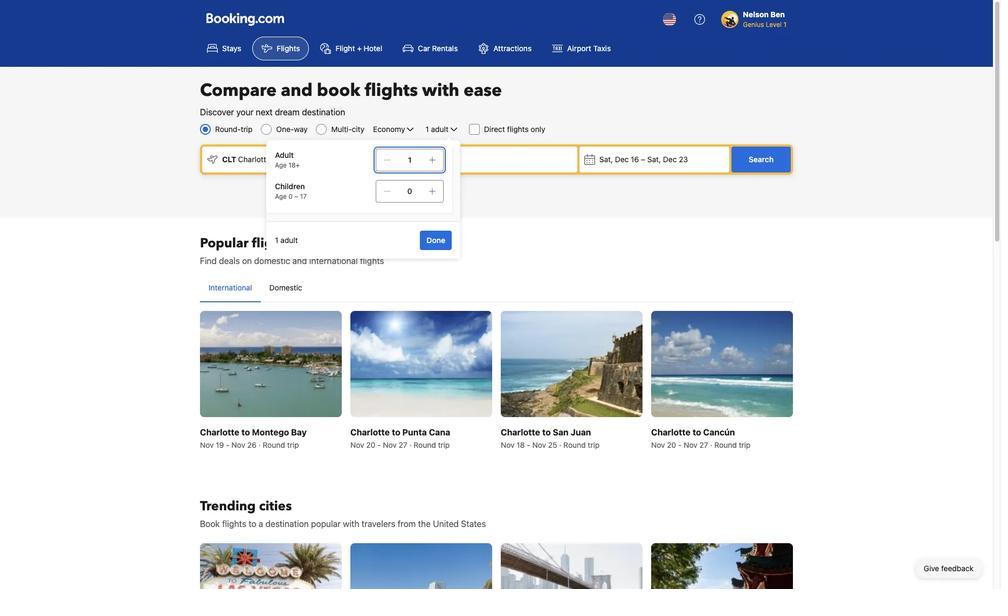 Task type: describe. For each thing, give the bounding box(es) containing it.
- inside charlotte to cancún nov 20 - nov 27 · round trip
[[679, 441, 682, 450]]

juan
[[571, 428, 591, 438]]

city
[[352, 125, 365, 134]]

multi-city
[[331, 125, 365, 134]]

with inside trending cities book flights to a destination popular with travelers from the united states
[[343, 520, 360, 529]]

bay
[[291, 428, 307, 438]]

popular
[[200, 235, 249, 252]]

– for 0
[[295, 193, 298, 201]]

ben
[[771, 10, 785, 19]]

economy
[[373, 125, 405, 134]]

car
[[418, 44, 430, 53]]

charlotte to montego bay nov 19 - nov 26 · round trip
[[200, 428, 307, 450]]

round-trip
[[215, 125, 253, 134]]

airport taxis
[[568, 44, 611, 53]]

19
[[216, 441, 224, 450]]

punta
[[403, 428, 427, 438]]

done
[[427, 236, 446, 245]]

give feedback
[[924, 564, 974, 573]]

trending cities book flights to a destination popular with travelers from the united states
[[200, 498, 486, 529]]

charlotte to san juan image
[[501, 311, 643, 418]]

- for montego
[[226, 441, 230, 450]]

nelson ben genius level 1
[[743, 10, 787, 29]]

compare and book flights with ease discover your next dream destination
[[200, 79, 502, 117]]

cana
[[429, 428, 451, 438]]

age for children
[[275, 193, 287, 201]]

4 nov from the left
[[383, 441, 397, 450]]

17
[[300, 193, 307, 201]]

one-way
[[276, 125, 308, 134]]

- for punta
[[378, 441, 381, 450]]

sat, dec 16 – sat, dec 23
[[600, 155, 688, 164]]

1 dec from the left
[[615, 155, 629, 164]]

find
[[200, 256, 217, 266]]

deals
[[219, 256, 240, 266]]

airport
[[568, 44, 592, 53]]

16
[[631, 155, 639, 164]]

from
[[398, 520, 416, 529]]

to for punta
[[392, 428, 401, 438]]

+
[[357, 44, 362, 53]]

1 adult button
[[425, 123, 461, 136]]

charlotte to montego bay image
[[200, 311, 342, 418]]

1 horizontal spatial 0
[[408, 187, 412, 196]]

adult age 18+
[[275, 150, 300, 169]]

give feedback button
[[916, 559, 983, 579]]

20 inside charlotte to cancún nov 20 - nov 27 · round trip
[[667, 441, 677, 450]]

way
[[294, 125, 308, 134]]

to for san
[[543, 428, 551, 438]]

charlotte to cancún image
[[652, 311, 793, 418]]

round-
[[215, 125, 241, 134]]

– for 16
[[641, 155, 646, 164]]

taxis
[[594, 44, 611, 53]]

clt
[[222, 155, 236, 164]]

and inside popular flights near you find deals on domestic and international flights
[[293, 256, 307, 266]]

flight + hotel
[[336, 44, 382, 53]]

charlotte for charlotte to cancún
[[652, 428, 691, 438]]

car rentals link
[[394, 37, 467, 60]]

give
[[924, 564, 940, 573]]

1 inside dropdown button
[[426, 125, 429, 134]]

0 inside children age 0 – 17
[[289, 193, 293, 201]]

7 nov from the left
[[652, 441, 665, 450]]

on
[[242, 256, 252, 266]]

genius
[[743, 20, 764, 29]]

to for cancún
[[693, 428, 702, 438]]

near
[[295, 235, 323, 252]]

age for adult
[[275, 161, 287, 169]]

1 inside nelson ben genius level 1
[[784, 20, 787, 29]]

multi-
[[331, 125, 352, 134]]

united
[[433, 520, 459, 529]]

26
[[247, 441, 257, 450]]

travelers
[[362, 520, 396, 529]]

your
[[236, 107, 254, 117]]

international
[[309, 256, 358, 266]]

destination inside trending cities book flights to a destination popular with travelers from the united states
[[266, 520, 309, 529]]

0 horizontal spatial 1 adult
[[275, 236, 298, 245]]

1 nov from the left
[[200, 441, 214, 450]]

charlotte for charlotte to punta cana
[[351, 428, 390, 438]]

popular flights near you find deals on domestic and international flights
[[200, 235, 384, 266]]

you
[[326, 235, 350, 252]]

discover
[[200, 107, 234, 117]]

done button
[[420, 231, 452, 250]]

flights left only
[[507, 125, 529, 134]]

book
[[200, 520, 220, 529]]

search button
[[732, 147, 791, 173]]

charlotte for charlotte to montego bay
[[200, 428, 240, 438]]

18
[[517, 441, 525, 450]]

one-
[[276, 125, 294, 134]]

trip for charlotte to montego bay
[[287, 441, 299, 450]]

2 dec from the left
[[663, 155, 677, 164]]

charlotte to punta cana nov 20 - nov 27 · round trip
[[351, 428, 451, 450]]

domestic
[[254, 256, 290, 266]]

1 adult inside 1 adult dropdown button
[[426, 125, 449, 134]]

adult
[[275, 150, 294, 160]]

flights inside compare and book flights with ease discover your next dream destination
[[365, 79, 418, 102]]

sat, dec 16 – sat, dec 23 button
[[580, 147, 730, 173]]



Task type: locate. For each thing, give the bounding box(es) containing it.
round for san
[[564, 441, 586, 450]]

2 charlotte from the left
[[351, 428, 390, 438]]

adult up domestic
[[281, 236, 298, 245]]

0 vertical spatial destination
[[302, 107, 345, 117]]

- inside 'charlotte to montego bay nov 19 - nov 26 · round trip'
[[226, 441, 230, 450]]

charlotte inside 'charlotte to montego bay nov 19 - nov 26 · round trip'
[[200, 428, 240, 438]]

cities
[[259, 498, 292, 516]]

2 sat, from the left
[[648, 155, 661, 164]]

2 20 from the left
[[667, 441, 677, 450]]

round down cancún
[[715, 441, 737, 450]]

1 vertical spatial destination
[[266, 520, 309, 529]]

0 vertical spatial with
[[422, 79, 460, 102]]

car rentals
[[418, 44, 458, 53]]

montego
[[252, 428, 289, 438]]

to left punta
[[392, 428, 401, 438]]

– inside sat, dec 16 – sat, dec 23 dropdown button
[[641, 155, 646, 164]]

1 adult up domestic
[[275, 236, 298, 245]]

hotel
[[364, 44, 382, 53]]

adult
[[431, 125, 449, 134], [281, 236, 298, 245]]

sat,
[[600, 155, 613, 164], [648, 155, 661, 164]]

popular
[[311, 520, 341, 529]]

· for punta
[[410, 441, 412, 450]]

charlotte up 19
[[200, 428, 240, 438]]

domestic button
[[261, 274, 311, 302]]

1 vertical spatial adult
[[281, 236, 298, 245]]

and down the near
[[293, 256, 307, 266]]

0 horizontal spatial sat,
[[600, 155, 613, 164]]

0 horizontal spatial 27
[[399, 441, 408, 450]]

stays
[[222, 44, 241, 53]]

1 vertical spatial –
[[295, 193, 298, 201]]

a
[[259, 520, 263, 529]]

trending
[[200, 498, 256, 516]]

flights inside trending cities book flights to a destination popular with travelers from the united states
[[222, 520, 246, 529]]

0 horizontal spatial –
[[295, 193, 298, 201]]

–
[[641, 155, 646, 164], [295, 193, 298, 201]]

to left a
[[249, 520, 257, 529]]

round inside the charlotte to punta cana nov 20 - nov 27 · round trip
[[414, 441, 436, 450]]

to
[[242, 428, 250, 438], [392, 428, 401, 438], [543, 428, 551, 438], [693, 428, 702, 438], [249, 520, 257, 529]]

and inside compare and book flights with ease discover your next dream destination
[[281, 79, 313, 102]]

age
[[275, 161, 287, 169], [275, 193, 287, 201]]

trip for charlotte to san juan
[[588, 441, 600, 450]]

sat, right the 16
[[648, 155, 661, 164]]

1 horizontal spatial –
[[641, 155, 646, 164]]

ease
[[464, 79, 502, 102]]

to inside charlotte to san juan nov 18 - nov 25 · round trip
[[543, 428, 551, 438]]

18+
[[289, 161, 300, 169]]

0 horizontal spatial dec
[[615, 155, 629, 164]]

sat, left the 16
[[600, 155, 613, 164]]

8 nov from the left
[[684, 441, 698, 450]]

rentals
[[432, 44, 458, 53]]

· inside 'charlotte to montego bay nov 19 - nov 26 · round trip'
[[259, 441, 261, 450]]

direct
[[484, 125, 505, 134]]

· inside charlotte to cancún nov 20 - nov 27 · round trip
[[711, 441, 713, 450]]

round down montego
[[263, 441, 285, 450]]

flight + hotel link
[[311, 37, 392, 60]]

0 vertical spatial and
[[281, 79, 313, 102]]

adult right economy
[[431, 125, 449, 134]]

0 horizontal spatial 20
[[366, 441, 376, 450]]

search
[[749, 155, 774, 164]]

charlotte to cancún nov 20 - nov 27 · round trip
[[652, 428, 751, 450]]

·
[[259, 441, 261, 450], [410, 441, 412, 450], [560, 441, 562, 450], [711, 441, 713, 450]]

2 round from the left
[[414, 441, 436, 450]]

charlotte inside the charlotte to punta cana nov 20 - nov 27 · round trip
[[351, 428, 390, 438]]

· down punta
[[410, 441, 412, 450]]

to left cancún
[[693, 428, 702, 438]]

tab list containing international
[[200, 274, 793, 303]]

· down cancún
[[711, 441, 713, 450]]

trip for charlotte to punta cana
[[438, 441, 450, 450]]

trip inside charlotte to san juan nov 18 - nov 25 · round trip
[[588, 441, 600, 450]]

– left 17
[[295, 193, 298, 201]]

2 age from the top
[[275, 193, 287, 201]]

dec left the 16
[[615, 155, 629, 164]]

· inside charlotte to san juan nov 18 - nov 25 · round trip
[[560, 441, 562, 450]]

round for punta
[[414, 441, 436, 450]]

4 - from the left
[[679, 441, 682, 450]]

0 horizontal spatial with
[[343, 520, 360, 529]]

direct flights only
[[484, 125, 546, 134]]

5 nov from the left
[[501, 441, 515, 450]]

trip inside the charlotte to punta cana nov 20 - nov 27 · round trip
[[438, 441, 450, 450]]

25
[[548, 441, 558, 450]]

4 round from the left
[[715, 441, 737, 450]]

27 inside charlotte to cancún nov 20 - nov 27 · round trip
[[700, 441, 709, 450]]

charlotte left punta
[[351, 428, 390, 438]]

1 20 from the left
[[366, 441, 376, 450]]

tab list
[[200, 274, 793, 303]]

to inside trending cities book flights to a destination popular with travelers from the united states
[[249, 520, 257, 529]]

age inside children age 0 – 17
[[275, 193, 287, 201]]

with inside compare and book flights with ease discover your next dream destination
[[422, 79, 460, 102]]

· inside the charlotte to punta cana nov 20 - nov 27 · round trip
[[410, 441, 412, 450]]

to inside the charlotte to punta cana nov 20 - nov 27 · round trip
[[392, 428, 401, 438]]

book
[[317, 79, 361, 102]]

cancún
[[704, 428, 735, 438]]

compare
[[200, 79, 277, 102]]

destination up multi-
[[302, 107, 345, 117]]

trip inside 'charlotte to montego bay nov 19 - nov 26 · round trip'
[[287, 441, 299, 450]]

1 vertical spatial and
[[293, 256, 307, 266]]

1
[[784, 20, 787, 29], [426, 125, 429, 134], [408, 155, 412, 165], [275, 236, 279, 245]]

27 down punta
[[399, 441, 408, 450]]

round inside 'charlotte to montego bay nov 19 - nov 26 · round trip'
[[263, 441, 285, 450]]

age down children
[[275, 193, 287, 201]]

2 nov from the left
[[232, 441, 245, 450]]

dec left 23
[[663, 155, 677, 164]]

round down juan
[[564, 441, 586, 450]]

flights down trending
[[222, 520, 246, 529]]

27 inside the charlotte to punta cana nov 20 - nov 27 · round trip
[[399, 441, 408, 450]]

with
[[422, 79, 460, 102], [343, 520, 360, 529]]

flights up economy
[[365, 79, 418, 102]]

3 nov from the left
[[351, 441, 364, 450]]

1 vertical spatial age
[[275, 193, 287, 201]]

airport taxis link
[[543, 37, 620, 60]]

1 · from the left
[[259, 441, 261, 450]]

flights link
[[253, 37, 309, 60]]

1 - from the left
[[226, 441, 230, 450]]

1 horizontal spatial 1 adult
[[426, 125, 449, 134]]

charlotte to punta cana image
[[351, 311, 492, 418]]

· for san
[[560, 441, 562, 450]]

– inside children age 0 – 17
[[295, 193, 298, 201]]

1 charlotte from the left
[[200, 428, 240, 438]]

flights up domestic
[[252, 235, 292, 252]]

flights
[[365, 79, 418, 102], [507, 125, 529, 134], [252, 235, 292, 252], [360, 256, 384, 266], [222, 520, 246, 529]]

0 vertical spatial adult
[[431, 125, 449, 134]]

1 sat, from the left
[[600, 155, 613, 164]]

- inside the charlotte to punta cana nov 20 - nov 27 · round trip
[[378, 441, 381, 450]]

round inside charlotte to san juan nov 18 - nov 25 · round trip
[[564, 441, 586, 450]]

international
[[209, 283, 252, 292]]

charlotte inside charlotte to cancún nov 20 - nov 27 · round trip
[[652, 428, 691, 438]]

round for montego
[[263, 441, 285, 450]]

1 horizontal spatial 20
[[667, 441, 677, 450]]

27 down cancún
[[700, 441, 709, 450]]

destination down cities
[[266, 520, 309, 529]]

san
[[553, 428, 569, 438]]

3 - from the left
[[527, 441, 531, 450]]

booking.com logo image
[[207, 13, 284, 26], [207, 13, 284, 26]]

3 charlotte from the left
[[501, 428, 541, 438]]

charlotte up "18"
[[501, 428, 541, 438]]

international button
[[200, 274, 261, 302]]

3 · from the left
[[560, 441, 562, 450]]

3 round from the left
[[564, 441, 586, 450]]

- for san
[[527, 441, 531, 450]]

4 charlotte from the left
[[652, 428, 691, 438]]

1 horizontal spatial dec
[[663, 155, 677, 164]]

- inside charlotte to san juan nov 18 - nov 25 · round trip
[[527, 441, 531, 450]]

level
[[766, 20, 782, 29]]

charlotte for charlotte to san juan
[[501, 428, 541, 438]]

0 horizontal spatial adult
[[281, 236, 298, 245]]

· right 26
[[259, 441, 261, 450]]

· for montego
[[259, 441, 261, 450]]

charlotte inside charlotte to san juan nov 18 - nov 25 · round trip
[[501, 428, 541, 438]]

to for montego
[[242, 428, 250, 438]]

charlotte to san juan nov 18 - nov 25 · round trip
[[501, 428, 600, 450]]

the
[[418, 520, 431, 529]]

2 27 from the left
[[700, 441, 709, 450]]

age inside the adult age 18+
[[275, 161, 287, 169]]

domestic
[[269, 283, 302, 292]]

1 horizontal spatial sat,
[[648, 155, 661, 164]]

1 horizontal spatial with
[[422, 79, 460, 102]]

6 nov from the left
[[533, 441, 546, 450]]

20
[[366, 441, 376, 450], [667, 441, 677, 450]]

clt button
[[202, 147, 379, 173]]

age down adult
[[275, 161, 287, 169]]

round
[[263, 441, 285, 450], [414, 441, 436, 450], [564, 441, 586, 450], [715, 441, 737, 450]]

flights right international
[[360, 256, 384, 266]]

1 horizontal spatial 27
[[700, 441, 709, 450]]

0 horizontal spatial 0
[[289, 193, 293, 201]]

children
[[275, 182, 305, 191]]

23
[[679, 155, 688, 164]]

with up 1 adult dropdown button
[[422, 79, 460, 102]]

dream
[[275, 107, 300, 117]]

1 vertical spatial 1 adult
[[275, 236, 298, 245]]

20 inside the charlotte to punta cana nov 20 - nov 27 · round trip
[[366, 441, 376, 450]]

to inside charlotte to cancún nov 20 - nov 27 · round trip
[[693, 428, 702, 438]]

stays link
[[198, 37, 251, 60]]

0 vertical spatial age
[[275, 161, 287, 169]]

children age 0 – 17
[[275, 182, 307, 201]]

4 · from the left
[[711, 441, 713, 450]]

attractions
[[494, 44, 532, 53]]

only
[[531, 125, 546, 134]]

1 27 from the left
[[399, 441, 408, 450]]

1 adult right economy
[[426, 125, 449, 134]]

states
[[461, 520, 486, 529]]

1 vertical spatial with
[[343, 520, 360, 529]]

dec
[[615, 155, 629, 164], [663, 155, 677, 164]]

trip inside charlotte to cancún nov 20 - nov 27 · round trip
[[739, 441, 751, 450]]

with right popular
[[343, 520, 360, 529]]

0 vertical spatial 1 adult
[[426, 125, 449, 134]]

– right the 16
[[641, 155, 646, 164]]

2 - from the left
[[378, 441, 381, 450]]

1 horizontal spatial adult
[[431, 125, 449, 134]]

· right 25
[[560, 441, 562, 450]]

destination inside compare and book flights with ease discover your next dream destination
[[302, 107, 345, 117]]

next
[[256, 107, 273, 117]]

1 age from the top
[[275, 161, 287, 169]]

round inside charlotte to cancún nov 20 - nov 27 · round trip
[[715, 441, 737, 450]]

to inside 'charlotte to montego bay nov 19 - nov 26 · round trip'
[[242, 428, 250, 438]]

adult inside dropdown button
[[431, 125, 449, 134]]

round down punta
[[414, 441, 436, 450]]

27
[[399, 441, 408, 450], [700, 441, 709, 450]]

nelson
[[743, 10, 769, 19]]

and up dream
[[281, 79, 313, 102]]

-
[[226, 441, 230, 450], [378, 441, 381, 450], [527, 441, 531, 450], [679, 441, 682, 450]]

nov
[[200, 441, 214, 450], [232, 441, 245, 450], [351, 441, 364, 450], [383, 441, 397, 450], [501, 441, 515, 450], [533, 441, 546, 450], [652, 441, 665, 450], [684, 441, 698, 450]]

attractions link
[[469, 37, 541, 60]]

feedback
[[942, 564, 974, 573]]

2 · from the left
[[410, 441, 412, 450]]

0 vertical spatial –
[[641, 155, 646, 164]]

charlotte left cancún
[[652, 428, 691, 438]]

1 round from the left
[[263, 441, 285, 450]]

flights
[[277, 44, 300, 53]]

to up 25
[[543, 428, 551, 438]]

to up 26
[[242, 428, 250, 438]]



Task type: vqa. For each thing, say whether or not it's contained in the screenshot.
third Round
yes



